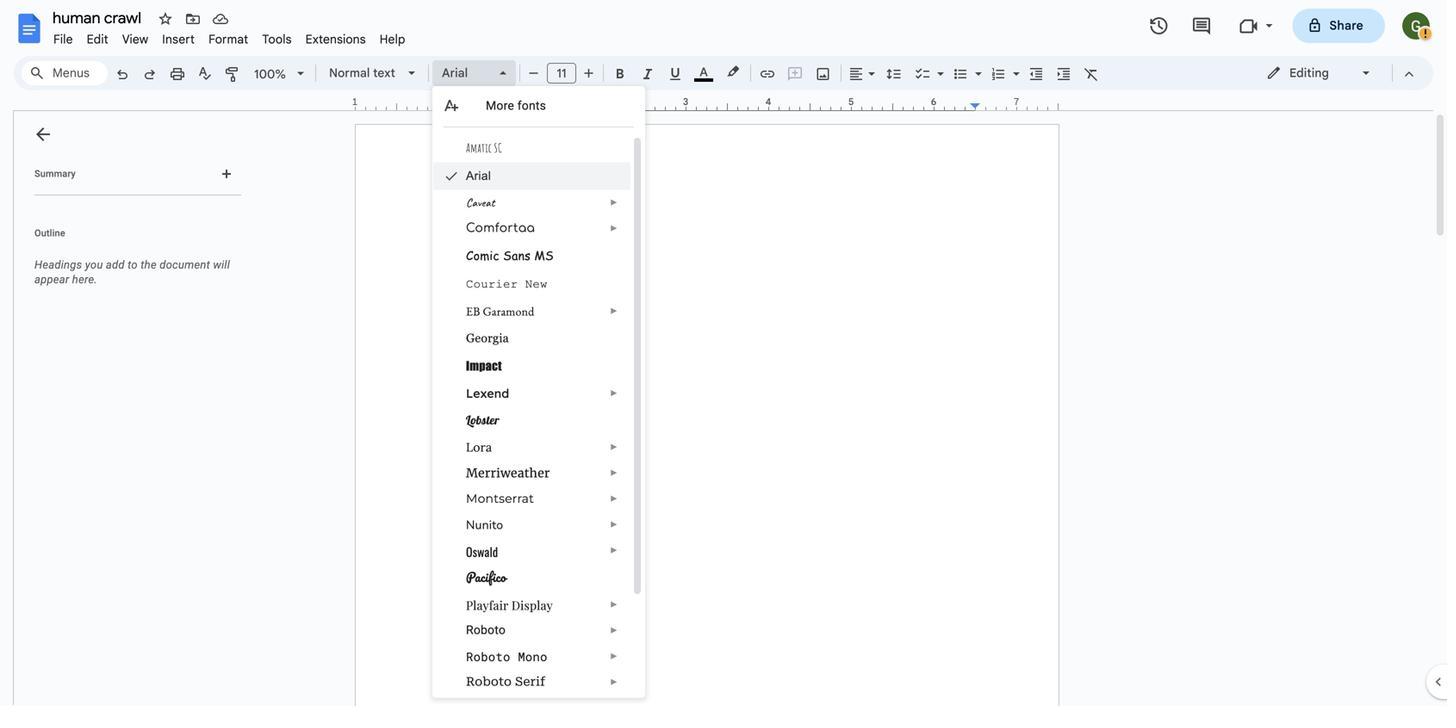 Task type: vqa. For each thing, say whether or not it's contained in the screenshot.
"Recently Used" "list box"
no



Task type: describe. For each thing, give the bounding box(es) containing it.
right margin image
[[971, 97, 1058, 110]]

outline heading
[[14, 227, 248, 251]]

will
[[213, 259, 230, 271]]

lobster
[[466, 413, 500, 428]]

here.
[[72, 273, 97, 286]]

Rename text field
[[47, 7, 152, 28]]

share button
[[1293, 9, 1386, 43]]

impact
[[466, 359, 502, 374]]

amatic sc
[[466, 140, 502, 156]]

share
[[1330, 18, 1364, 33]]

add
[[106, 259, 125, 271]]

outline
[[34, 228, 65, 239]]

editing button
[[1255, 60, 1385, 86]]

summary heading
[[34, 167, 76, 181]]

file menu item
[[47, 29, 80, 50]]

► for playfair display
[[610, 600, 619, 610]]

merriweather
[[466, 466, 550, 481]]

appear
[[34, 273, 69, 286]]

Star checkbox
[[153, 7, 178, 31]]

styles list. normal text selected. option
[[329, 61, 398, 85]]

file
[[53, 32, 73, 47]]

► for roboto mono
[[610, 652, 619, 662]]

pacifico
[[466, 567, 506, 588]]

montserrat
[[466, 492, 534, 506]]

fonts
[[518, 99, 546, 113]]

georgia
[[466, 331, 509, 345]]

extensions menu item
[[299, 29, 373, 50]]

amatic
[[466, 140, 492, 156]]

Font size field
[[547, 63, 583, 84]]

new
[[526, 278, 548, 291]]

sans
[[503, 247, 531, 264]]

► for lora
[[610, 443, 619, 452]]

more fonts
[[486, 99, 546, 113]]

Font size text field
[[548, 63, 576, 84]]

pacifico menu
[[433, 86, 645, 699]]

► for nunito
[[610, 520, 619, 530]]

help
[[380, 32, 406, 47]]

menu bar inside menu bar banner
[[47, 22, 413, 51]]

normal
[[329, 66, 370, 81]]

main toolbar
[[107, 0, 1106, 450]]

display
[[512, 598, 553, 614]]

insert
[[162, 32, 195, 47]]

arial inside option
[[442, 66, 468, 81]]

Zoom text field
[[250, 62, 291, 86]]

edit menu item
[[80, 29, 115, 50]]

edit
[[87, 32, 108, 47]]

view
[[122, 32, 149, 47]]

eb garamond
[[466, 304, 535, 319]]

normal text
[[329, 66, 396, 81]]

► for caveat
[[610, 198, 619, 208]]

roboto for roboto mono
[[466, 649, 511, 665]]

insert menu item
[[155, 29, 202, 50]]

tools
[[262, 32, 292, 47]]

garamond
[[483, 304, 535, 319]]

editing
[[1290, 66, 1330, 81]]

extensions
[[306, 32, 366, 47]]

you
[[85, 259, 103, 271]]

roboto serif
[[466, 675, 546, 689]]

nunito
[[466, 518, 504, 534]]



Task type: locate. For each thing, give the bounding box(es) containing it.
comfortaa
[[466, 221, 535, 235]]

0 vertical spatial arial
[[442, 66, 468, 81]]

insert image image
[[814, 61, 834, 85]]

playfair display
[[466, 598, 553, 614]]

lexend
[[466, 386, 510, 401]]

roboto up 'roboto serif'
[[466, 649, 511, 665]]

► for montserrat
[[610, 494, 619, 504]]

Menus field
[[22, 61, 108, 85]]

1 vertical spatial arial
[[466, 169, 491, 183]]

6 ► from the top
[[610, 468, 619, 478]]

document
[[160, 259, 210, 271]]

headings
[[34, 259, 82, 271]]

7 ► from the top
[[610, 494, 619, 504]]

serif
[[515, 675, 546, 689]]

4 ► from the top
[[610, 389, 619, 399]]

menu bar banner
[[0, 0, 1448, 707]]

lora
[[466, 440, 492, 455]]

comic sans ms
[[466, 247, 554, 264]]

11 ► from the top
[[610, 626, 619, 636]]

9 ► from the top
[[610, 546, 619, 556]]

sc
[[494, 140, 502, 156]]

courier
[[466, 278, 518, 291]]

eb
[[466, 304, 480, 319]]

arial
[[442, 66, 468, 81], [466, 169, 491, 183]]

roboto mono
[[466, 649, 548, 665]]

tools menu item
[[255, 29, 299, 50]]

► for eb garamond
[[610, 306, 619, 316]]

1 ► from the top
[[610, 198, 619, 208]]

format menu item
[[202, 29, 255, 50]]

Zoom field
[[247, 61, 312, 87]]

left margin image
[[356, 97, 443, 110]]

oswald
[[466, 543, 498, 561]]

2 ► from the top
[[610, 224, 619, 234]]

menu bar containing file
[[47, 22, 413, 51]]

courier new
[[466, 278, 548, 291]]

► for comfortaa
[[610, 224, 619, 234]]

arial up left margin image
[[442, 66, 468, 81]]

2 roboto from the top
[[466, 649, 511, 665]]

arial option
[[442, 61, 490, 85]]

document outline element
[[14, 111, 248, 707]]

1 roboto from the top
[[466, 624, 506, 638]]

3 roboto from the top
[[466, 675, 512, 689]]

roboto
[[466, 624, 506, 638], [466, 649, 511, 665], [466, 675, 512, 689]]

► for lexend
[[610, 389, 619, 399]]

highlight color image
[[724, 61, 743, 82]]

arial inside pacifico menu
[[466, 169, 491, 183]]

text color image
[[695, 61, 714, 82]]

12 ► from the top
[[610, 652, 619, 662]]

caveat
[[466, 195, 495, 210]]

5 ► from the top
[[610, 443, 619, 452]]

1 vertical spatial roboto
[[466, 649, 511, 665]]

summary
[[34, 168, 76, 179]]

3 ► from the top
[[610, 306, 619, 316]]

mono
[[518, 649, 548, 665]]

1
[[352, 96, 358, 108]]

view menu item
[[115, 29, 155, 50]]

roboto for roboto serif
[[466, 675, 512, 689]]

the
[[141, 259, 157, 271]]

line & paragraph spacing image
[[885, 61, 905, 85]]

► for roboto serif
[[610, 678, 619, 688]]

10 ► from the top
[[610, 600, 619, 610]]

headings you add to the document will appear here.
[[34, 259, 230, 286]]

playfair
[[466, 598, 509, 614]]

to
[[128, 259, 138, 271]]

help menu item
[[373, 29, 413, 50]]

►
[[610, 198, 619, 208], [610, 224, 619, 234], [610, 306, 619, 316], [610, 389, 619, 399], [610, 443, 619, 452], [610, 468, 619, 478], [610, 494, 619, 504], [610, 520, 619, 530], [610, 546, 619, 556], [610, 600, 619, 610], [610, 626, 619, 636], [610, 652, 619, 662], [610, 678, 619, 688]]

more
[[486, 99, 515, 113]]

text
[[373, 66, 396, 81]]

mode and view toolbar
[[1254, 56, 1424, 90]]

2 vertical spatial roboto
[[466, 675, 512, 689]]

arial up caveat
[[466, 169, 491, 183]]

0 vertical spatial roboto
[[466, 624, 506, 638]]

ms
[[535, 247, 554, 264]]

roboto down roboto mono
[[466, 675, 512, 689]]

► for roboto
[[610, 626, 619, 636]]

► for merriweather
[[610, 468, 619, 478]]

menu bar
[[47, 22, 413, 51]]

pacifico application
[[0, 0, 1448, 707]]

comic
[[466, 247, 500, 264]]

format
[[209, 32, 249, 47]]

roboto down playfair
[[466, 624, 506, 638]]

13 ► from the top
[[610, 678, 619, 688]]

8 ► from the top
[[610, 520, 619, 530]]

► for oswald
[[610, 546, 619, 556]]



